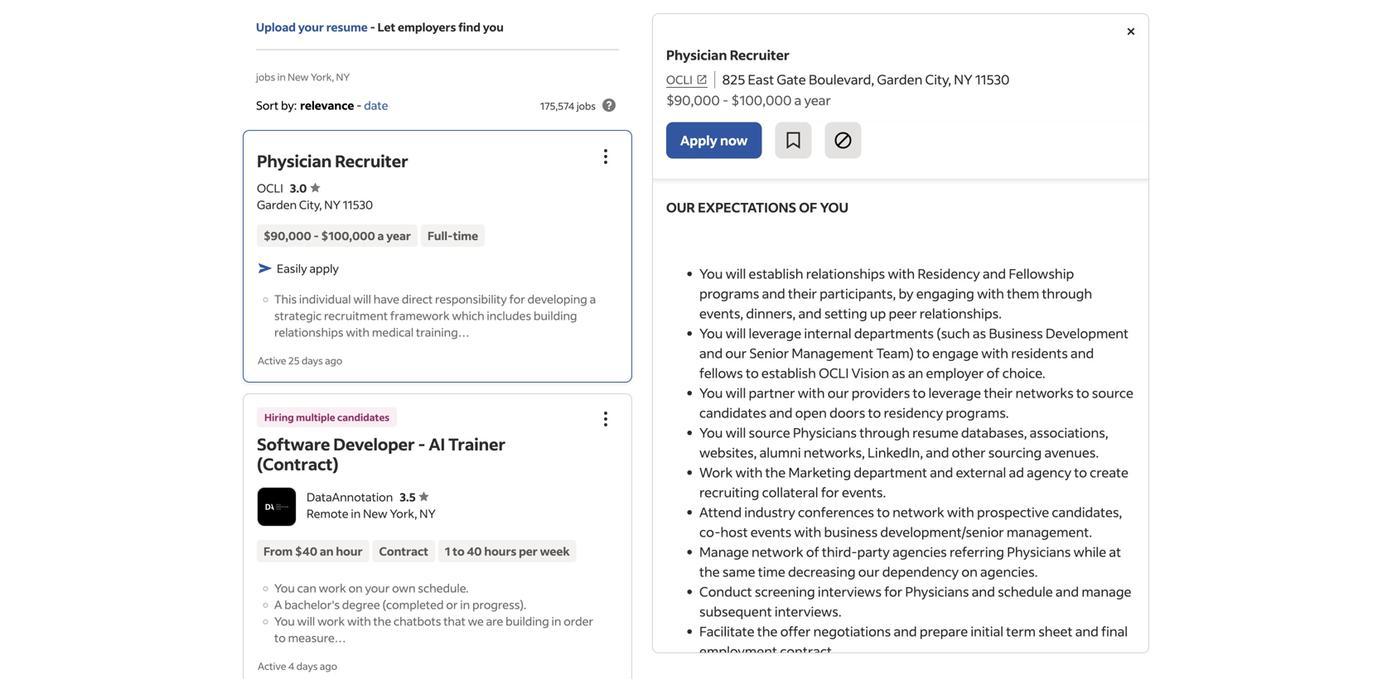 Task type: describe. For each thing, give the bounding box(es) containing it.
0 horizontal spatial $90,000
[[264, 228, 311, 243]]

1 horizontal spatial physician
[[666, 46, 727, 63]]

1 vertical spatial east
[[692, 99, 718, 116]]

offer
[[780, 623, 811, 640]]

0 horizontal spatial candidates
[[337, 411, 390, 424]]

individual
[[299, 292, 351, 307]]

0 vertical spatial boulevard,
[[809, 71, 874, 88]]

0 horizontal spatial of
[[806, 543, 819, 560]]

date link
[[364, 98, 388, 113]]

1 horizontal spatial 11530
[[919, 99, 954, 116]]

candidates inside you will establish relationships with residency and fellowship programs and their participants, by engaging with them through events, dinners, and setting up peer relationships. you will leverage internal departments (such as business development and our senior management team) to engage with residents and fellows to establish ocli vision as an employer of choice. you will partner with our providers to leverage their networks to source candidates and open doors to residency programs. you will source physicians through resume databases, associations, websites, alumni networks, linkedin, and other sourcing avenues. work with the marketing department and external ad agency to create recruiting collateral for events. attend industry conferences to network with prospective candidates, co-host events with business development/senior management. manage network of third-party agencies referring physicians while at the same time decreasing our dependency on agencies. conduct screening interviews for physicians and schedule and manage subsequent interviews. facilitate the offer negotiations and prepare initial term sheet and final employment contract.
[[699, 404, 767, 421]]

you up a
[[274, 581, 295, 596]]

can
[[297, 581, 316, 596]]

contract.
[[780, 643, 835, 660]]

at
[[1109, 543, 1121, 560]]

1 horizontal spatial city,
[[869, 99, 895, 116]]

relationships inside you will establish relationships with residency and fellowship programs and their participants, by engaging with them through events, dinners, and setting up peer relationships. you will leverage internal departments (such as business development and our senior management team) to engage with residents and fellows to establish ocli vision as an employer of choice. you will partner with our providers to leverage their networks to source candidates and open doors to residency programs. you will source physicians through resume databases, associations, websites, alumni networks, linkedin, and other sourcing avenues. work with the marketing department and external ad agency to create recruiting collateral for events. attend industry conferences to network with prospective candidates, co-host events with business development/senior management. manage network of third-party agencies referring physicians while at the same time decreasing our dependency on agencies. conduct screening interviews for physicians and schedule and manage subsequent interviews. facilitate the offer negotiations and prepare initial term sheet and final employment contract.
[[806, 265, 885, 282]]

dataannotation
[[307, 490, 393, 505]]

ago for active 25 days ago
[[325, 354, 342, 367]]

initial
[[971, 623, 1004, 640]]

2 vertical spatial physicians
[[905, 583, 969, 600]]

choice.
[[1003, 364, 1046, 381]]

will up programs
[[726, 265, 746, 282]]

0 horizontal spatial as
[[892, 364, 906, 381]]

and left the other
[[926, 444, 949, 461]]

employment
[[699, 643, 777, 660]]

them
[[1007, 285, 1039, 302]]

0 vertical spatial physician recruiter
[[666, 46, 790, 63]]

that
[[444, 614, 466, 629]]

building inside you can work on your own schedule. a bachelor's degree (completed or in progress). you will work with the chatbots that we are building in order to measure…
[[506, 614, 549, 629]]

sort by: relevance - date
[[256, 98, 388, 113]]

175,574
[[540, 99, 575, 112]]

collateral
[[762, 484, 818, 501]]

1 vertical spatial for
[[821, 484, 839, 501]]

1 horizontal spatial of
[[987, 364, 1000, 381]]

with inside this individual will have direct responsibility for developing a strategic recruitment framework which includes building relationships with medical training…
[[346, 325, 370, 340]]

1 horizontal spatial garden
[[821, 99, 867, 116]]

measure…
[[288, 631, 346, 646]]

will down fellows
[[726, 384, 746, 401]]

1 to 40 hours per week
[[445, 544, 570, 559]]

1 horizontal spatial their
[[984, 384, 1013, 401]]

per
[[519, 544, 538, 559]]

by:
[[281, 98, 297, 113]]

25
[[288, 354, 300, 367]]

days for 4
[[296, 660, 318, 673]]

easily apply
[[277, 261, 339, 276]]

2 horizontal spatial a
[[794, 92, 802, 108]]

ocli inside ocli link
[[666, 72, 693, 87]]

strategic
[[274, 308, 322, 323]]

week
[[540, 544, 570, 559]]

development
[[1046, 325, 1129, 342]]

not interested image
[[833, 130, 853, 150]]

ocli link
[[666, 72, 708, 88]]

for inside this individual will have direct responsibility for developing a strategic recruitment framework which includes building relationships with medical training…
[[509, 292, 525, 307]]

the down manage at the bottom right of page
[[699, 563, 720, 580]]

new for remote
[[363, 506, 388, 521]]

candidates,
[[1052, 504, 1122, 521]]

easily
[[277, 261, 307, 276]]

and up internal
[[798, 305, 822, 322]]

0 vertical spatial establish
[[749, 265, 803, 282]]

programs
[[699, 285, 759, 302]]

our
[[666, 199, 695, 216]]

apply
[[310, 261, 339, 276]]

apply
[[680, 132, 718, 149]]

to right networks
[[1076, 384, 1089, 401]]

developer
[[333, 433, 415, 455]]

0 horizontal spatial leverage
[[749, 325, 802, 342]]

are
[[486, 614, 503, 629]]

and down the development
[[1071, 345, 1094, 362]]

0 horizontal spatial physicians
[[793, 424, 857, 441]]

0 vertical spatial through
[[1042, 285, 1092, 302]]

marketing
[[789, 464, 851, 481]]

you down fellows
[[699, 384, 723, 401]]

active for active 25 days ago
[[258, 354, 286, 367]]

1 vertical spatial work
[[317, 614, 345, 629]]

host
[[721, 524, 748, 541]]

1 vertical spatial an
[[320, 544, 334, 559]]

garden city, ny 11530
[[257, 197, 373, 212]]

trainer
[[448, 433, 506, 455]]

training…
[[416, 325, 470, 340]]

0 vertical spatial jobs
[[256, 70, 275, 83]]

- up now
[[723, 92, 729, 108]]

full-time
[[428, 228, 478, 243]]

with up 'development/senior'
[[947, 504, 974, 521]]

sourcing
[[988, 444, 1042, 461]]

0 horizontal spatial physician
[[257, 150, 332, 171]]

conduct
[[699, 583, 752, 600]]

the down 'alumni'
[[765, 464, 786, 481]]

in left order
[[552, 614, 561, 629]]

2 vertical spatial our
[[858, 563, 880, 580]]

2 vertical spatial 11530
[[343, 197, 373, 212]]

date
[[364, 98, 388, 113]]

0 vertical spatial our
[[725, 345, 747, 362]]

1 vertical spatial $90,000 - $100,000 a year
[[264, 228, 411, 243]]

0 horizontal spatial a
[[378, 228, 384, 243]]

with up recruiting
[[736, 464, 763, 481]]

co-
[[699, 524, 721, 541]]

relevance
[[300, 98, 354, 113]]

vision
[[852, 364, 889, 381]]

schedule.
[[418, 581, 469, 596]]

to right 1
[[453, 544, 465, 559]]

ai
[[429, 433, 445, 455]]

1 vertical spatial recruiter
[[335, 150, 408, 171]]

40
[[467, 544, 482, 559]]

0 horizontal spatial 825
[[666, 99, 689, 116]]

0 vertical spatial network
[[893, 504, 945, 521]]

- left let
[[370, 19, 375, 34]]

manage
[[1082, 583, 1132, 600]]

setting
[[824, 305, 867, 322]]

responsibility
[[435, 292, 507, 307]]

time inside you will establish relationships with residency and fellowship programs and their participants, by engaging with them through events, dinners, and setting up peer relationships. you will leverage internal departments (such as business development and our senior management team) to engage with residents and fellows to establish ocli vision as an employer of choice. you will partner with our providers to leverage their networks to source candidates and open doors to residency programs. you will source physicians through resume databases, associations, websites, alumni networks, linkedin, and other sourcing avenues. work with the marketing department and external ad agency to create recruiting collateral for events. attend industry conferences to network with prospective candidates, co-host events with business development/senior management. manage network of third-party agencies referring physicians while at the same time decreasing our dependency on agencies. conduct screening interviews for physicians and schedule and manage subsequent interviews. facilitate the offer negotiations and prepare initial term sheet and final employment contract.
[[758, 563, 786, 580]]

hours
[[484, 544, 517, 559]]

avenues.
[[1045, 444, 1099, 461]]

interviews
[[818, 583, 882, 600]]

1 vertical spatial boulevard,
[[753, 99, 818, 116]]

1 horizontal spatial leverage
[[929, 384, 981, 401]]

open
[[795, 404, 827, 421]]

and up fellows
[[699, 345, 723, 362]]

2 vertical spatial garden
[[257, 197, 297, 212]]

you down events,
[[699, 325, 723, 342]]

and up dinners,
[[762, 285, 785, 302]]

residency
[[884, 404, 943, 421]]

you
[[820, 199, 849, 216]]

1 horizontal spatial source
[[1092, 384, 1134, 401]]

0 vertical spatial east
[[748, 71, 774, 88]]

2 horizontal spatial physicians
[[1007, 543, 1071, 560]]

and down the other
[[930, 464, 953, 481]]

0 horizontal spatial physician recruiter
[[257, 150, 408, 171]]

1 vertical spatial through
[[860, 424, 910, 441]]

find
[[458, 19, 481, 34]]

to down events.
[[877, 504, 890, 521]]

relationships inside this individual will have direct responsibility for developing a strategic recruitment framework which includes building relationships with medical training…
[[274, 325, 344, 340]]

0 vertical spatial year
[[804, 92, 831, 108]]

1 horizontal spatial recruiter
[[730, 46, 790, 63]]

0 horizontal spatial your
[[298, 19, 324, 34]]

1 horizontal spatial $90,000
[[666, 92, 720, 108]]

management
[[792, 345, 874, 362]]

0 vertical spatial work
[[319, 581, 346, 596]]

of
[[799, 199, 817, 216]]

events
[[751, 524, 792, 541]]

ocli inside you will establish relationships with residency and fellowship programs and their participants, by engaging with them through events, dinners, and setting up peer relationships. you will leverage internal departments (such as business development and our senior management team) to engage with residents and fellows to establish ocli vision as an employer of choice. you will partner with our providers to leverage their networks to source candidates and open doors to residency programs. you will source physicians through resume databases, associations, websites, alumni networks, linkedin, and other sourcing avenues. work with the marketing department and external ad agency to create recruiting collateral for events. attend industry conferences to network with prospective candidates, co-host events with business development/senior management. manage network of third-party agencies referring physicians while at the same time decreasing our dependency on agencies. conduct screening interviews for physicians and schedule and manage subsequent interviews. facilitate the offer negotiations and prepare initial term sheet and final employment contract.
[[819, 364, 849, 381]]

bachelor's
[[284, 598, 340, 612]]

0 horizontal spatial resume
[[326, 19, 368, 34]]

with up open
[[798, 384, 825, 401]]

the left offer
[[757, 623, 778, 640]]

with down conferences
[[794, 524, 822, 541]]

subsequent
[[699, 603, 772, 620]]

you up programs
[[699, 265, 723, 282]]

0 horizontal spatial source
[[749, 424, 790, 441]]

you can work on your own schedule. a bachelor's degree (completed or in progress). you will work with the chatbots that we are building in order to measure…
[[274, 581, 593, 646]]

negotiations
[[814, 623, 891, 640]]

referring
[[950, 543, 1004, 560]]

close job details image
[[1121, 22, 1141, 41]]

2 horizontal spatial city,
[[925, 71, 951, 88]]

new for jobs
[[288, 70, 309, 83]]

with left them
[[977, 285, 1004, 302]]

1 horizontal spatial 825
[[722, 71, 745, 88]]

hiring multiple candidates
[[264, 411, 390, 424]]

prepare
[[920, 623, 968, 640]]

recruitment
[[324, 308, 388, 323]]

to down avenues.
[[1074, 464, 1087, 481]]

development/senior
[[880, 524, 1004, 541]]



Task type: locate. For each thing, give the bounding box(es) containing it.
new up 'by:'
[[288, 70, 309, 83]]

1 horizontal spatial gate
[[777, 71, 806, 88]]

programs.
[[946, 404, 1009, 421]]

3.5 out of five stars rating image
[[400, 490, 429, 505]]

york,
[[311, 70, 334, 83], [390, 506, 417, 521]]

0 vertical spatial ocli
[[666, 72, 693, 87]]

1 vertical spatial physician
[[257, 150, 332, 171]]

east down ocli link
[[692, 99, 718, 116]]

upload your resume - let employers find you
[[256, 19, 504, 34]]

physician recruiter button
[[257, 150, 408, 171]]

the inside you can work on your own schedule. a bachelor's degree (completed or in progress). you will work with the chatbots that we are building in order to measure…
[[373, 614, 391, 629]]

york, up sort by: relevance - date
[[311, 70, 334, 83]]

1 horizontal spatial your
[[365, 581, 390, 596]]

external
[[956, 464, 1006, 481]]

participants,
[[820, 285, 896, 302]]

to down senior
[[746, 364, 759, 381]]

physician up 3.0
[[257, 150, 332, 171]]

2 active from the top
[[258, 660, 286, 673]]

1 horizontal spatial physicians
[[905, 583, 969, 600]]

third-
[[822, 543, 857, 560]]

ago right 25
[[325, 354, 342, 367]]

other
[[952, 444, 986, 461]]

1 vertical spatial relationships
[[274, 325, 344, 340]]

new down "dataannotation"
[[363, 506, 388, 521]]

with up by
[[888, 265, 915, 282]]

1 vertical spatial establish
[[762, 364, 816, 381]]

0 vertical spatial time
[[453, 228, 478, 243]]

1 vertical spatial city,
[[869, 99, 895, 116]]

0 vertical spatial building
[[534, 308, 577, 323]]

0 vertical spatial an
[[908, 364, 923, 381]]

you
[[699, 265, 723, 282], [699, 325, 723, 342], [699, 384, 723, 401], [699, 424, 723, 441], [274, 581, 295, 596], [274, 614, 295, 629]]

0 horizontal spatial through
[[860, 424, 910, 441]]

framework
[[390, 308, 450, 323]]

building
[[534, 308, 577, 323], [506, 614, 549, 629]]

a up save this job icon
[[794, 92, 802, 108]]

0 vertical spatial leverage
[[749, 325, 802, 342]]

job actions for software developer - ai trainer (contract) is collapsed image
[[596, 409, 616, 429]]

825 right ocli link
[[722, 71, 745, 88]]

1 horizontal spatial $90,000 - $100,000 a year
[[666, 92, 831, 108]]

- down the garden city, ny 11530
[[314, 228, 319, 243]]

work up measure…
[[317, 614, 345, 629]]

our
[[725, 345, 747, 362], [828, 384, 849, 401], [858, 563, 880, 580]]

the
[[765, 464, 786, 481], [699, 563, 720, 580], [373, 614, 391, 629], [757, 623, 778, 640]]

their up programs.
[[984, 384, 1013, 401]]

an down team)
[[908, 364, 923, 381]]

this
[[274, 292, 297, 307]]

jobs left help icon
[[577, 99, 596, 112]]

on down referring
[[962, 563, 978, 580]]

for down dependency
[[884, 583, 903, 600]]

building down developing
[[534, 308, 577, 323]]

1 vertical spatial ago
[[320, 660, 337, 673]]

in up 'by:'
[[277, 70, 286, 83]]

ago down measure…
[[320, 660, 337, 673]]

1 vertical spatial new
[[363, 506, 388, 521]]

an inside you will establish relationships with residency and fellowship programs and their participants, by engaging with them through events, dinners, and setting up peer relationships. you will leverage internal departments (such as business development and our senior management team) to engage with residents and fellows to establish ocli vision as an employer of choice. you will partner with our providers to leverage their networks to source candidates and open doors to residency programs. you will source physicians through resume databases, associations, websites, alumni networks, linkedin, and other sourcing avenues. work with the marketing department and external ad agency to create recruiting collateral for events. attend industry conferences to network with prospective candidates, co-host events with business development/senior management. manage network of third-party agencies referring physicians while at the same time decreasing our dependency on agencies. conduct screening interviews for physicians and schedule and manage subsequent interviews. facilitate the offer negotiations and prepare initial term sheet and final employment contract.
[[908, 364, 923, 381]]

will down bachelor's
[[297, 614, 315, 629]]

and down partner at the bottom of the page
[[769, 404, 793, 421]]

as
[[973, 325, 986, 342], [892, 364, 906, 381]]

your
[[298, 19, 324, 34], [365, 581, 390, 596]]

own
[[392, 581, 416, 596]]

you down a
[[274, 614, 295, 629]]

- left date
[[357, 98, 362, 113]]

1 vertical spatial source
[[749, 424, 790, 441]]

business
[[989, 325, 1043, 342]]

1 horizontal spatial a
[[590, 292, 596, 307]]

network up 'development/senior'
[[893, 504, 945, 521]]

1 vertical spatial $90,000
[[264, 228, 311, 243]]

0 vertical spatial for
[[509, 292, 525, 307]]

ago for active 4 days ago
[[320, 660, 337, 673]]

relationships down strategic
[[274, 325, 344, 340]]

3.0 out of five stars rating image
[[290, 181, 320, 195]]

1 vertical spatial jobs
[[577, 99, 596, 112]]

ocli left 3.0
[[257, 181, 283, 195]]

jobs in new york, ny
[[256, 70, 350, 83]]

1 vertical spatial active
[[258, 660, 286, 673]]

on inside you can work on your own schedule. a bachelor's degree (completed or in progress). you will work with the chatbots that we are building in order to measure…
[[349, 581, 363, 596]]

1 active from the top
[[258, 354, 286, 367]]

3.0
[[290, 181, 307, 195]]

internal
[[804, 325, 852, 342]]

save this job image
[[784, 130, 803, 150]]

to up residency
[[913, 384, 926, 401]]

0 horizontal spatial time
[[453, 228, 478, 243]]

residency
[[918, 265, 980, 282]]

events,
[[699, 305, 744, 322]]

0 horizontal spatial city,
[[299, 197, 322, 212]]

of left choice.
[[987, 364, 1000, 381]]

through down fellowship
[[1042, 285, 1092, 302]]

days right 25
[[302, 354, 323, 367]]

physician recruiter
[[666, 46, 790, 63], [257, 150, 408, 171]]

ocli
[[666, 72, 693, 87], [257, 181, 283, 195], [819, 364, 849, 381]]

1 vertical spatial 825 east gate boulevard, garden city, ny 11530
[[666, 99, 954, 116]]

building inside this individual will have direct responsibility for developing a strategic recruitment framework which includes building relationships with medical training…
[[534, 308, 577, 323]]

1 horizontal spatial new
[[363, 506, 388, 521]]

$100,000 up apply
[[321, 228, 375, 243]]

have
[[374, 292, 399, 307]]

0 horizontal spatial relationships
[[274, 325, 344, 340]]

1 vertical spatial network
[[752, 543, 804, 560]]

east
[[748, 71, 774, 88], [692, 99, 718, 116]]

remote
[[307, 506, 349, 521]]

work
[[699, 464, 733, 481]]

job actions for physician recruiter is collapsed image
[[596, 147, 616, 166]]

you up 'websites,'
[[699, 424, 723, 441]]

their up dinners,
[[788, 285, 817, 302]]

0 horizontal spatial year
[[386, 228, 411, 243]]

0 vertical spatial gate
[[777, 71, 806, 88]]

will inside you can work on your own schedule. a bachelor's degree (completed or in progress). you will work with the chatbots that we are building in order to measure…
[[297, 614, 315, 629]]

2 horizontal spatial garden
[[877, 71, 923, 88]]

with down business
[[981, 345, 1009, 362]]

on inside you will establish relationships with residency and fellowship programs and their participants, by engaging with them through events, dinners, and setting up peer relationships. you will leverage internal departments (such as business development and our senior management team) to engage with residents and fellows to establish ocli vision as an employer of choice. you will partner with our providers to leverage their networks to source candidates and open doors to residency programs. you will source physicians through resume databases, associations, websites, alumni networks, linkedin, and other sourcing avenues. work with the marketing department and external ad agency to create recruiting collateral for events. attend industry conferences to network with prospective candidates, co-host events with business development/senior management. manage network of third-party agencies referring physicians while at the same time decreasing our dependency on agencies. conduct screening interviews for physicians and schedule and manage subsequent interviews. facilitate the offer negotiations and prepare initial term sheet and final employment contract.
[[962, 563, 978, 580]]

to inside you can work on your own schedule. a bachelor's degree (completed or in progress). you will work with the chatbots that we are building in order to measure…
[[274, 631, 286, 646]]

1 horizontal spatial candidates
[[699, 404, 767, 421]]

175,574 jobs
[[540, 99, 596, 112]]

0 vertical spatial active
[[258, 354, 286, 367]]

recruiter
[[730, 46, 790, 63], [335, 150, 408, 171]]

providers
[[852, 384, 910, 401]]

department
[[854, 464, 927, 481]]

0 vertical spatial their
[[788, 285, 817, 302]]

and left prepare
[[894, 623, 917, 640]]

physicians down management.
[[1007, 543, 1071, 560]]

- left ai
[[418, 433, 426, 455]]

0 vertical spatial 825 east gate boulevard, garden city, ny 11530
[[722, 71, 1010, 88]]

ny
[[336, 70, 350, 83], [954, 71, 973, 88], [898, 99, 917, 116], [324, 197, 341, 212], [419, 506, 436, 521]]

$90,000 up easily
[[264, 228, 311, 243]]

active left 4
[[258, 660, 286, 673]]

$90,000 down ocli link
[[666, 92, 720, 108]]

1 vertical spatial ocli
[[257, 181, 283, 195]]

networks
[[1016, 384, 1074, 401]]

1 horizontal spatial time
[[758, 563, 786, 580]]

will up 'websites,'
[[726, 424, 746, 441]]

expectations
[[698, 199, 796, 216]]

ocli up apply
[[666, 72, 693, 87]]

0 horizontal spatial network
[[752, 543, 804, 560]]

-
[[370, 19, 375, 34], [723, 92, 729, 108], [357, 98, 362, 113], [314, 228, 319, 243], [418, 433, 426, 455]]

with inside you can work on your own schedule. a bachelor's degree (completed or in progress). you will work with the chatbots that we are building in order to measure…
[[347, 614, 371, 629]]

conferences
[[798, 504, 874, 521]]

0 vertical spatial physicians
[[793, 424, 857, 441]]

0 vertical spatial as
[[973, 325, 986, 342]]

to right team)
[[917, 345, 930, 362]]

0 horizontal spatial garden
[[257, 197, 297, 212]]

a inside this individual will have direct responsibility for developing a strategic recruitment framework which includes building relationships with medical training…
[[590, 292, 596, 307]]

days right 4
[[296, 660, 318, 673]]

1 vertical spatial 825
[[666, 99, 689, 116]]

active
[[258, 354, 286, 367], [258, 660, 286, 673]]

3.5
[[400, 490, 416, 505]]

chatbots
[[394, 614, 441, 629]]

physicians down dependency
[[905, 583, 969, 600]]

0 horizontal spatial recruiter
[[335, 150, 408, 171]]

your inside you can work on your own schedule. a bachelor's degree (completed or in progress). you will work with the chatbots that we are building in order to measure…
[[365, 581, 390, 596]]

events.
[[842, 484, 886, 501]]

help icon image
[[599, 95, 619, 115]]

databases,
[[961, 424, 1027, 441]]

0 vertical spatial $100,000
[[731, 92, 792, 108]]

sheet
[[1039, 623, 1073, 640]]

fellows
[[699, 364, 743, 381]]

2 vertical spatial city,
[[299, 197, 322, 212]]

boulevard, up save this job icon
[[753, 99, 818, 116]]

a
[[274, 598, 282, 612]]

will inside this individual will have direct responsibility for developing a strategic recruitment framework which includes building relationships with medical training…
[[353, 292, 371, 307]]

and right residency
[[983, 265, 1006, 282]]

2 vertical spatial for
[[884, 583, 903, 600]]

networks,
[[804, 444, 865, 461]]

physicians
[[793, 424, 857, 441], [1007, 543, 1071, 560], [905, 583, 969, 600]]

in down "dataannotation"
[[351, 506, 361, 521]]

active for active 4 days ago
[[258, 660, 286, 673]]

source up 'alumni'
[[749, 424, 790, 441]]

in right or
[[460, 598, 470, 612]]

apply now button
[[666, 122, 762, 159]]

1 horizontal spatial jobs
[[577, 99, 596, 112]]

days for 25
[[302, 354, 323, 367]]

or
[[446, 598, 458, 612]]

825 east gate boulevard, garden city, ny 11530 up save this job icon
[[666, 99, 954, 116]]

physician recruiter up the '3.0 out of five stars rating' icon at the left top of page
[[257, 150, 408, 171]]

management.
[[1007, 524, 1092, 541]]

1 vertical spatial time
[[758, 563, 786, 580]]

0 horizontal spatial ocli
[[257, 181, 283, 195]]

with down recruitment
[[346, 325, 370, 340]]

1 horizontal spatial year
[[804, 92, 831, 108]]

- inside the software developer - ai trainer (contract)
[[418, 433, 426, 455]]

sort
[[256, 98, 279, 113]]

1
[[445, 544, 450, 559]]

1 vertical spatial leverage
[[929, 384, 981, 401]]

linkedin,
[[868, 444, 923, 461]]

peer
[[889, 305, 917, 322]]

0 horizontal spatial 11530
[[343, 197, 373, 212]]

0 vertical spatial garden
[[877, 71, 923, 88]]

your up degree
[[365, 581, 390, 596]]

employer
[[926, 364, 984, 381]]

1 horizontal spatial resume
[[913, 424, 959, 441]]

ad
[[1009, 464, 1024, 481]]

of
[[987, 364, 1000, 381], [806, 543, 819, 560]]

medical
[[372, 325, 414, 340]]

2 horizontal spatial for
[[884, 583, 903, 600]]

building down progress).
[[506, 614, 549, 629]]

multiple
[[296, 411, 335, 424]]

east right ocli link
[[748, 71, 774, 88]]

degree
[[342, 598, 380, 612]]

and left final
[[1075, 623, 1099, 640]]

agencies
[[893, 543, 947, 560]]

our up doors
[[828, 384, 849, 401]]

1 vertical spatial your
[[365, 581, 390, 596]]

$90,000 - $100,000 a year up now
[[666, 92, 831, 108]]

1 vertical spatial physician recruiter
[[257, 150, 408, 171]]

as down team)
[[892, 364, 906, 381]]

candidates up developer
[[337, 411, 390, 424]]

engage
[[932, 345, 979, 362]]

1 vertical spatial $100,000
[[321, 228, 375, 243]]

0 horizontal spatial an
[[320, 544, 334, 559]]

as right (such
[[973, 325, 986, 342]]

physicians up networks, at the bottom of page
[[793, 424, 857, 441]]

relationships up participants,
[[806, 265, 885, 282]]

1 horizontal spatial east
[[748, 71, 774, 88]]

candidates
[[699, 404, 767, 421], [337, 411, 390, 424]]

network down 'events'
[[752, 543, 804, 560]]

york, for remote in new york, ny
[[390, 506, 417, 521]]

through
[[1042, 285, 1092, 302], [860, 424, 910, 441]]

attend
[[699, 504, 742, 521]]

from
[[264, 544, 293, 559]]

and left manage
[[1056, 583, 1079, 600]]

1 vertical spatial physicians
[[1007, 543, 1071, 560]]

on up degree
[[349, 581, 363, 596]]

resume inside you will establish relationships with residency and fellowship programs and their participants, by engaging with them through events, dinners, and setting up peer relationships. you will leverage internal departments (such as business development and our senior management team) to engage with residents and fellows to establish ocli vision as an employer of choice. you will partner with our providers to leverage their networks to source candidates and open doors to residency programs. you will source physicians through resume databases, associations, websites, alumni networks, linkedin, and other sourcing avenues. work with the marketing department and external ad agency to create recruiting collateral for events. attend industry conferences to network with prospective candidates, co-host events with business development/senior management. manage network of third-party agencies referring physicians while at the same time decreasing our dependency on agencies. conduct screening interviews for physicians and schedule and manage subsequent interviews. facilitate the offer negotiations and prepare initial term sheet and final employment contract.
[[913, 424, 959, 441]]

through up linkedin,
[[860, 424, 910, 441]]

1 vertical spatial their
[[984, 384, 1013, 401]]

and down agencies.
[[972, 583, 995, 600]]

0 vertical spatial 11530
[[975, 71, 1010, 88]]

york, for jobs in new york, ny
[[311, 70, 334, 83]]

order
[[564, 614, 593, 629]]

on
[[962, 563, 978, 580], [349, 581, 363, 596]]

associations,
[[1030, 424, 1109, 441]]

by
[[899, 285, 914, 302]]

you will establish relationships with residency and fellowship programs and their participants, by engaging with them through events, dinners, and setting up peer relationships. you will leverage internal departments (such as business development and our senior management team) to engage with residents and fellows to establish ocli vision as an employer of choice. you will partner with our providers to leverage their networks to source candidates and open doors to residency programs. you will source physicians through resume databases, associations, websites, alumni networks, linkedin, and other sourcing avenues. work with the marketing department and external ad agency to create recruiting collateral for events. attend industry conferences to network with prospective candidates, co-host events with business development/senior management. manage network of third-party agencies referring physicians while at the same time decreasing our dependency on agencies. conduct screening interviews for physicians and schedule and manage subsequent interviews. facilitate the offer negotiations and prepare initial term sheet and final employment contract.
[[699, 265, 1134, 660]]

hour
[[336, 544, 363, 559]]

source up associations,
[[1092, 384, 1134, 401]]

agency
[[1027, 464, 1072, 481]]

2 horizontal spatial ocli
[[819, 364, 849, 381]]

from $40 an hour
[[264, 544, 363, 559]]

1 horizontal spatial our
[[828, 384, 849, 401]]

leverage down dinners,
[[749, 325, 802, 342]]

825
[[722, 71, 745, 88], [666, 99, 689, 116]]

the down degree
[[373, 614, 391, 629]]

to down providers
[[868, 404, 881, 421]]

1 horizontal spatial ocli
[[666, 72, 693, 87]]

establish up partner at the bottom of the page
[[762, 364, 816, 381]]

facilitate
[[699, 623, 755, 640]]

0 horizontal spatial jobs
[[256, 70, 275, 83]]

developing
[[528, 292, 587, 307]]

physician
[[666, 46, 727, 63], [257, 150, 332, 171]]

physician up ocli link
[[666, 46, 727, 63]]

0 horizontal spatial for
[[509, 292, 525, 307]]

your right "upload" at top
[[298, 19, 324, 34]]

1 horizontal spatial network
[[893, 504, 945, 521]]

resume left let
[[326, 19, 368, 34]]

0 vertical spatial $90,000 - $100,000 a year
[[666, 92, 831, 108]]

now
[[720, 132, 748, 149]]

(completed
[[382, 598, 444, 612]]

hiring
[[264, 411, 294, 424]]

time up screening
[[758, 563, 786, 580]]

0 vertical spatial city,
[[925, 71, 951, 88]]

with down degree
[[347, 614, 371, 629]]

for up includes
[[509, 292, 525, 307]]

up
[[870, 305, 886, 322]]

will down events,
[[726, 325, 746, 342]]

825 down ocli link
[[666, 99, 689, 116]]

0 horizontal spatial their
[[788, 285, 817, 302]]

contract
[[379, 544, 428, 559]]

company logo image
[[258, 488, 296, 526]]

1 vertical spatial a
[[378, 228, 384, 243]]

0 horizontal spatial gate
[[721, 99, 750, 116]]

0 horizontal spatial $90,000 - $100,000 a year
[[264, 228, 411, 243]]

1 vertical spatial gate
[[721, 99, 750, 116]]

gate up now
[[721, 99, 750, 116]]



Task type: vqa. For each thing, say whether or not it's contained in the screenshot.
other
yes



